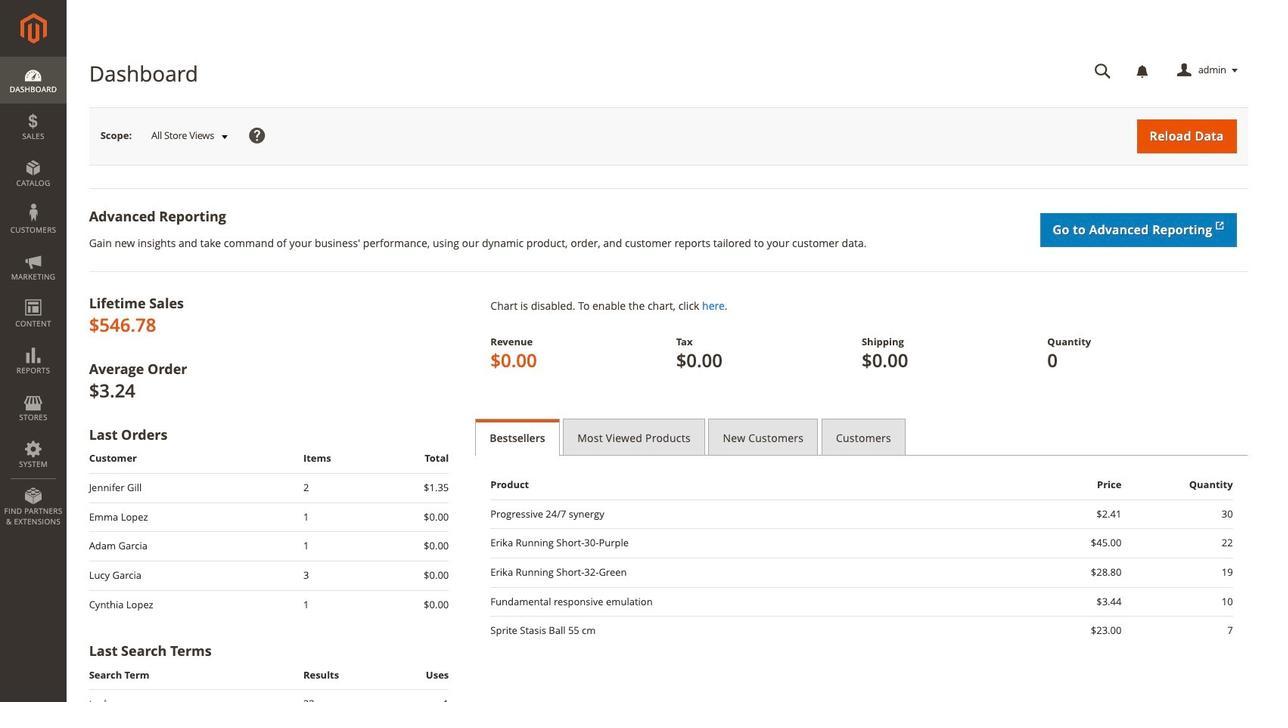 Task type: describe. For each thing, give the bounding box(es) containing it.
magento admin panel image
[[20, 13, 47, 44]]



Task type: locate. For each thing, give the bounding box(es) containing it.
menu bar
[[0, 57, 67, 535]]

tab
[[822, 419, 906, 456]]

None text field
[[1084, 58, 1122, 84]]

tab list
[[475, 419, 1248, 456]]



